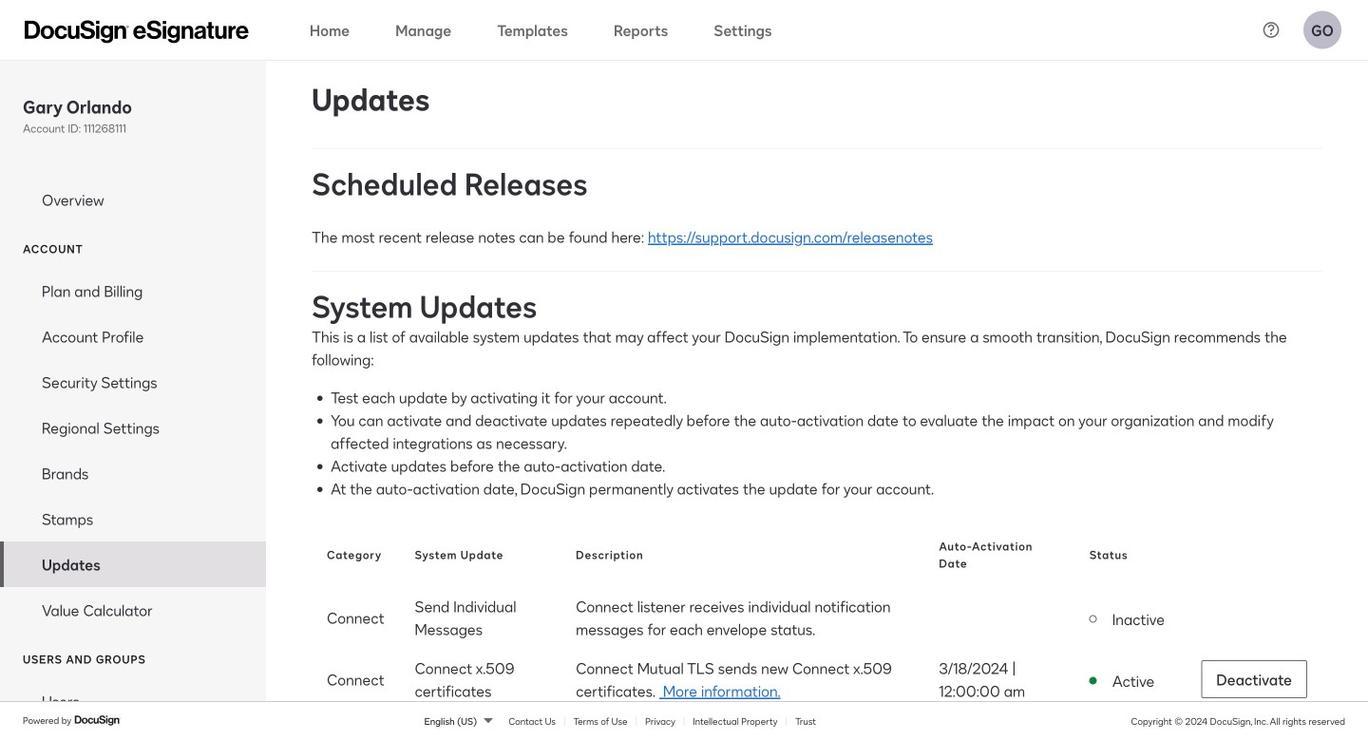 Task type: vqa. For each thing, say whether or not it's contained in the screenshot.
DocuSign image
yes



Task type: describe. For each thing, give the bounding box(es) containing it.
docusign image
[[74, 713, 122, 728]]

docusign admin image
[[25, 20, 249, 43]]



Task type: locate. For each thing, give the bounding box(es) containing it.
account element
[[0, 268, 266, 633]]



